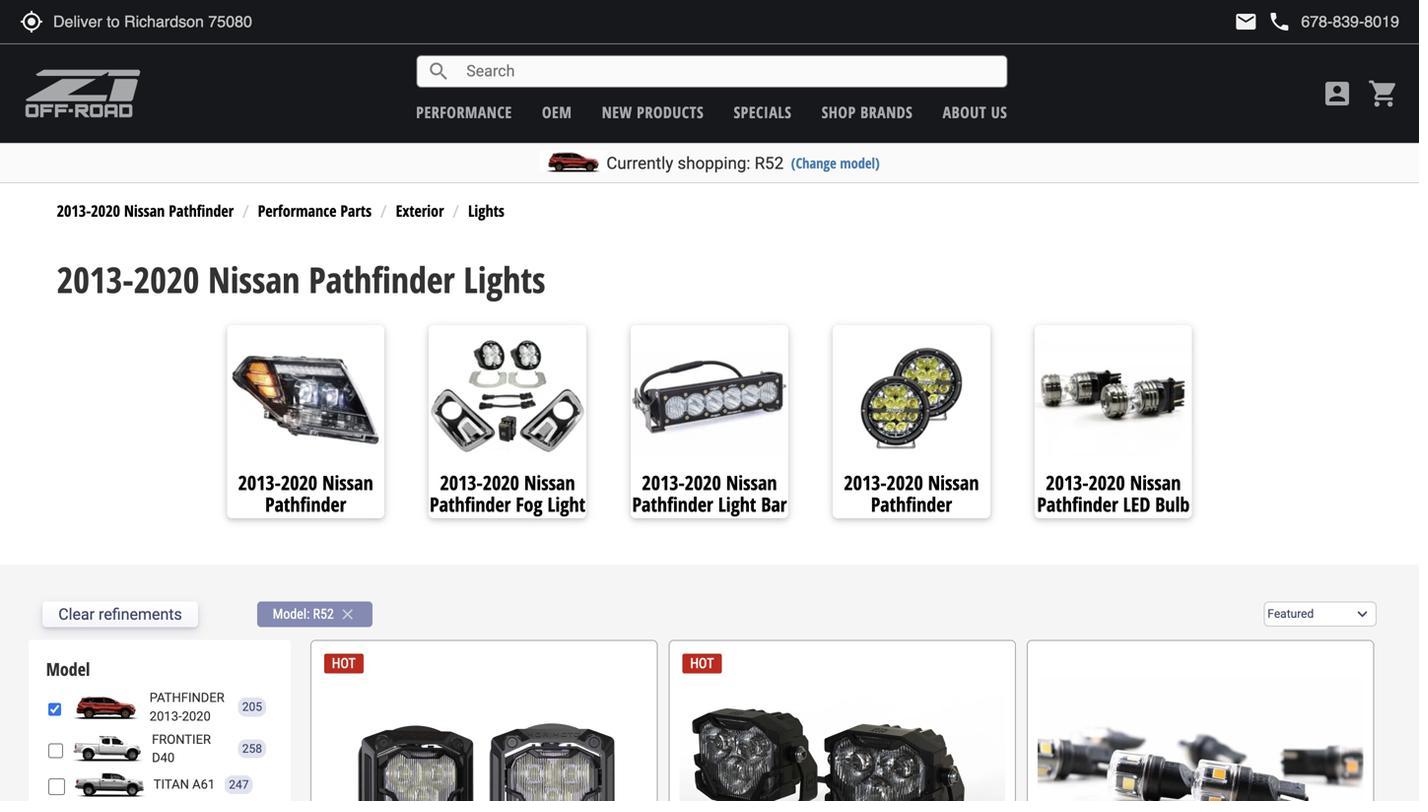 Task type: vqa. For each thing, say whether or not it's contained in the screenshot.
'$35.27'
no



Task type: locate. For each thing, give the bounding box(es) containing it.
titan a61
[[154, 778, 215, 792]]

2013-2020 nissan pathfinder headlight
[[238, 469, 373, 540]]

1 vertical spatial r52
[[313, 606, 334, 622]]

light inside 2013-2020 nissan pathfinder accessory light
[[932, 512, 970, 540]]

nissan inside '2013-2020 nissan pathfinder led bulb'
[[1130, 469, 1181, 496]]

2020
[[91, 200, 120, 221], [134, 256, 199, 304], [281, 469, 317, 496], [483, 469, 519, 496], [685, 469, 722, 496], [887, 469, 924, 496], [1089, 469, 1126, 496], [182, 709, 211, 724]]

2013- inside '2013-2020 nissan pathfinder headlight'
[[238, 469, 281, 496]]

2020 inside '2013-2020 nissan pathfinder led bulb'
[[1089, 469, 1126, 496]]

currently
[[607, 153, 674, 173]]

refinements
[[99, 605, 182, 624]]

lights right exterior
[[468, 200, 505, 221]]

lights down lights link
[[464, 256, 546, 304]]

performance parts link
[[258, 200, 372, 221]]

2020 inside 2013-2020 nissan pathfinder fog light
[[483, 469, 519, 496]]

None checkbox
[[48, 743, 63, 760], [48, 779, 65, 796], [48, 743, 63, 760], [48, 779, 65, 796]]

2020 for 2013-2020 nissan pathfinder led bulb
[[1089, 469, 1126, 496]]

0 vertical spatial lights
[[468, 200, 505, 221]]

specials
[[734, 102, 792, 123]]

pathfinder for 2013-2020 nissan pathfinder fog light
[[430, 491, 511, 518]]

pathfinder
[[169, 200, 234, 221], [309, 256, 455, 304], [265, 491, 346, 518], [430, 491, 511, 518], [632, 491, 714, 518], [871, 491, 952, 518], [1038, 491, 1119, 518]]

frontier
[[152, 732, 211, 747]]

nissan
[[124, 200, 165, 221], [208, 256, 300, 304], [322, 469, 373, 496], [524, 469, 575, 496], [726, 469, 777, 496], [928, 469, 979, 496], [1130, 469, 1181, 496]]

exterior link
[[396, 200, 444, 221]]

model
[[46, 658, 90, 682]]

r52
[[755, 153, 784, 173], [313, 606, 334, 622]]

light
[[548, 491, 586, 518], [718, 491, 757, 518], [932, 512, 970, 540]]

nissan inside 2013-2020 nissan pathfinder fog light
[[524, 469, 575, 496]]

model:
[[273, 606, 310, 622]]

pathfinder inside 2013-2020 nissan pathfinder light bar
[[632, 491, 714, 518]]

2013-2020 nissan pathfinder accessory light link
[[833, 469, 991, 540]]

nissan inside 2013-2020 nissan pathfinder accessory light
[[928, 469, 979, 496]]

1 horizontal spatial light
[[718, 491, 757, 518]]

pathfinder inside 2013-2020 nissan pathfinder accessory light
[[871, 491, 952, 518]]

r52 left (change
[[755, 153, 784, 173]]

mail link
[[1235, 10, 1258, 34]]

nissan for 2013-2020 nissan pathfinder
[[124, 200, 165, 221]]

2020 inside '2013-2020 nissan pathfinder headlight'
[[281, 469, 317, 496]]

2013-2020 nissan pathfinder lights
[[57, 256, 546, 304]]

exterior
[[396, 200, 444, 221]]

2013-2020 nissan pathfinder fog light
[[430, 469, 586, 518]]

2013- for 2013-2020 nissan pathfinder
[[57, 200, 91, 221]]

2013-2020 nissan pathfinder led bulb
[[1038, 469, 1190, 518]]

nissan inside '2013-2020 nissan pathfinder headlight'
[[322, 469, 373, 496]]

nissan inside 2013-2020 nissan pathfinder light bar
[[726, 469, 777, 496]]

shop brands
[[822, 102, 913, 123]]

bar
[[761, 491, 787, 518]]

products
[[637, 102, 704, 123]]

lights link
[[468, 200, 505, 221]]

bulb
[[1156, 491, 1190, 518]]

2013-
[[57, 200, 91, 221], [57, 256, 134, 304], [238, 469, 281, 496], [440, 469, 483, 496], [642, 469, 685, 496], [844, 469, 887, 496], [1046, 469, 1089, 496], [150, 709, 182, 724]]

light inside 2013-2020 nissan pathfinder light bar
[[718, 491, 757, 518]]

about
[[943, 102, 987, 123]]

performance link
[[416, 102, 512, 123]]

pathfinder for 2013-2020 nissan pathfinder led bulb
[[1038, 491, 1119, 518]]

model: r52 close
[[273, 606, 357, 623]]

light right accessory
[[932, 512, 970, 540]]

2020 inside 2013-2020 nissan pathfinder accessory light
[[887, 469, 924, 496]]

2013- inside 2013-2020 nissan pathfinder accessory light
[[844, 469, 887, 496]]

2020 for 2013-2020 nissan pathfinder light bar
[[685, 469, 722, 496]]

close
[[339, 606, 357, 623]]

oem link
[[542, 102, 572, 123]]

2 horizontal spatial light
[[932, 512, 970, 540]]

pathfinder inside '2013-2020 nissan pathfinder headlight'
[[265, 491, 346, 518]]

light right fog
[[548, 491, 586, 518]]

2013- inside pathfinder 2013-2020
[[150, 709, 182, 724]]

performance parts
[[258, 200, 372, 221]]

2013- inside 2013-2020 nissan pathfinder fog light
[[440, 469, 483, 496]]

pathfinder for 2013-2020 nissan pathfinder light bar
[[632, 491, 714, 518]]

led
[[1124, 491, 1151, 518]]

pathfinder 2013-2020
[[150, 691, 225, 724]]

specials link
[[734, 102, 792, 123]]

2020 inside 2013-2020 nissan pathfinder light bar
[[685, 469, 722, 496]]

my_location
[[20, 10, 43, 34]]

new products
[[602, 102, 704, 123]]

2013- inside '2013-2020 nissan pathfinder led bulb'
[[1046, 469, 1089, 496]]

0 horizontal spatial light
[[548, 491, 586, 518]]

light inside 2013-2020 nissan pathfinder fog light
[[548, 491, 586, 518]]

2013- for 2013-2020 nissan pathfinder accessory light
[[844, 469, 887, 496]]

2020 for 2013-2020 nissan pathfinder fog light
[[483, 469, 519, 496]]

2020 inside pathfinder 2013-2020
[[182, 709, 211, 724]]

frontier d40
[[152, 732, 211, 766]]

2013- inside 2013-2020 nissan pathfinder light bar
[[642, 469, 685, 496]]

0 vertical spatial r52
[[755, 153, 784, 173]]

None checkbox
[[48, 701, 61, 718]]

light for 2013-2020 nissan pathfinder accessory light
[[932, 512, 970, 540]]

nissan for 2013-2020 nissan pathfinder accessory light
[[928, 469, 979, 496]]

lights
[[468, 200, 505, 221], [464, 256, 546, 304]]

accessory
[[853, 512, 927, 540]]

oem
[[542, 102, 572, 123]]

2013- for 2013-2020 nissan pathfinder led bulb
[[1046, 469, 1089, 496]]

nissan for 2013-2020 nissan pathfinder led bulb
[[1130, 469, 1181, 496]]

light left bar
[[718, 491, 757, 518]]

2013- for 2013-2020 nissan pathfinder light bar
[[642, 469, 685, 496]]

r52 left the close
[[313, 606, 334, 622]]

(change
[[791, 153, 837, 173]]

0 horizontal spatial r52
[[313, 606, 334, 622]]

pathfinder inside 2013-2020 nissan pathfinder fog light
[[430, 491, 511, 518]]

pathfinder inside '2013-2020 nissan pathfinder led bulb'
[[1038, 491, 1119, 518]]



Task type: describe. For each thing, give the bounding box(es) containing it.
205
[[242, 701, 262, 715]]

shop
[[822, 102, 856, 123]]

2013-2020 nissan pathfinder light bar link
[[631, 469, 789, 518]]

clear refinements button
[[43, 602, 198, 627]]

247
[[229, 778, 249, 792]]

fog
[[516, 491, 543, 518]]

(change model) link
[[791, 153, 880, 173]]

brands
[[861, 102, 913, 123]]

search
[[427, 60, 451, 83]]

2020 for 2013-2020 nissan pathfinder headlight
[[281, 469, 317, 496]]

pathfinder for 2013-2020 nissan pathfinder
[[169, 200, 234, 221]]

phone
[[1268, 10, 1292, 34]]

new products link
[[602, 102, 704, 123]]

phone link
[[1268, 10, 1400, 34]]

2013-2020 nissan pathfinder headlight link
[[227, 469, 385, 540]]

titan
[[154, 778, 189, 792]]

nissan for 2013-2020 nissan pathfinder fog light
[[524, 469, 575, 496]]

2013- for 2013-2020 nissan pathfinder fog light
[[440, 469, 483, 496]]

performance
[[258, 200, 337, 221]]

shopping:
[[678, 153, 751, 173]]

performance
[[416, 102, 512, 123]]

2013-2020 nissan pathfinder led bulb link
[[1035, 469, 1193, 518]]

currently shopping: r52 (change model)
[[607, 153, 880, 173]]

us
[[991, 102, 1008, 123]]

nissan frontier d40 2005 2006 2007 2008 2009 2010 2011 2012 2013 2014 2015 2016 2017 2018 2019 2020 2021 vq40de vq38dd qr25de 4.0l 3.8l 2.5l s se sl sv le xe pro-4x offroad z1 off-road image
[[68, 736, 147, 762]]

nissan pathfinder r52 2013 2014 2015 2016 2017 2018 2019 2020 vq35de vq35dd 3.5l s sl sv platinum z1 off-road image
[[66, 695, 145, 721]]

parts
[[341, 200, 372, 221]]

2013-2020 nissan pathfinder fog light link
[[429, 469, 587, 518]]

1 vertical spatial lights
[[464, 256, 546, 304]]

shopping_cart
[[1368, 78, 1400, 109]]

clear
[[58, 605, 95, 624]]

z1 motorsports logo image
[[25, 69, 142, 118]]

pathfinder for 2013-2020 nissan pathfinder accessory light
[[871, 491, 952, 518]]

258
[[242, 742, 262, 756]]

2013-2020 nissan pathfinder link
[[57, 200, 234, 221]]

r52 inside the model: r52 close
[[313, 606, 334, 622]]

nissan for 2013-2020 nissan pathfinder headlight
[[322, 469, 373, 496]]

2013-2020 nissan pathfinder
[[57, 200, 234, 221]]

about us
[[943, 102, 1008, 123]]

pathfinder
[[150, 691, 225, 706]]

shopping_cart link
[[1364, 78, 1400, 109]]

account_box
[[1322, 78, 1354, 109]]

nissan for 2013-2020 nissan pathfinder lights
[[208, 256, 300, 304]]

light for 2013-2020 nissan pathfinder fog light
[[548, 491, 586, 518]]

2013- for 2013-2020 nissan pathfinder headlight
[[238, 469, 281, 496]]

new
[[602, 102, 633, 123]]

1 horizontal spatial r52
[[755, 153, 784, 173]]

Search search field
[[451, 56, 1007, 87]]

shop brands link
[[822, 102, 913, 123]]

pathfinder for 2013-2020 nissan pathfinder headlight
[[265, 491, 346, 518]]

2020 for 2013-2020 nissan pathfinder lights
[[134, 256, 199, 304]]

about us link
[[943, 102, 1008, 123]]

model)
[[840, 153, 880, 173]]

2020 for 2013-2020 nissan pathfinder
[[91, 200, 120, 221]]

headlight
[[269, 512, 343, 540]]

clear refinements
[[58, 605, 182, 624]]

nissan for 2013-2020 nissan pathfinder light bar
[[726, 469, 777, 496]]

2013-2020 nissan pathfinder light bar
[[632, 469, 787, 518]]

d40
[[152, 751, 175, 766]]

2013- for 2013-2020 nissan pathfinder lights
[[57, 256, 134, 304]]

mail phone
[[1235, 10, 1292, 34]]

nissan titan xd h61 2016 2017 2018 2019 2020 cummins diesel z1 off-road image
[[70, 772, 149, 798]]

a61
[[192, 778, 215, 792]]

2020 for 2013-2020 nissan pathfinder accessory light
[[887, 469, 924, 496]]

account_box link
[[1317, 78, 1359, 109]]

mail
[[1235, 10, 1258, 34]]

pathfinder for 2013-2020 nissan pathfinder lights
[[309, 256, 455, 304]]

2013-2020 nissan pathfinder accessory light
[[844, 469, 979, 540]]



